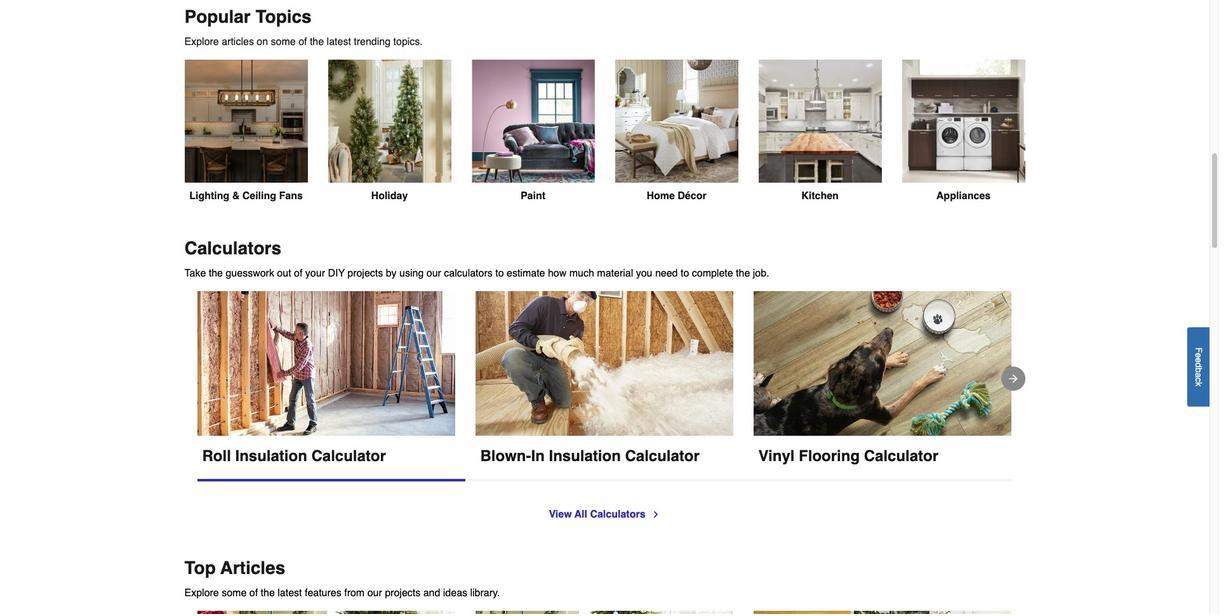 Task type: vqa. For each thing, say whether or not it's contained in the screenshot.
a bedroom with brown wood paneling, a white dresser and a bed with beige and brown blankets. "image"
yes



Task type: describe. For each thing, give the bounding box(es) containing it.
a living room decorated for christmas with a tree, garland, a wreath and stockings. image
[[753, 611, 1011, 615]]

b
[[1194, 368, 1204, 373]]

ceiling
[[242, 191, 276, 202]]

lighting
[[189, 191, 229, 202]]

home décor link
[[615, 60, 738, 202]]

roll
[[202, 448, 231, 465]]

blown-
[[480, 448, 531, 465]]

flooring
[[799, 448, 860, 465]]

1 horizontal spatial latest
[[327, 36, 351, 48]]

topics
[[256, 6, 312, 27]]

a dog on a wood-look vinyl plank floor next to a food dish, a bowl with spilled water and a toy. image
[[753, 291, 1011, 442]]

view
[[549, 509, 572, 521]]

the right take
[[209, 268, 223, 279]]

estimate
[[507, 268, 545, 279]]

library.
[[470, 588, 500, 599]]

holiday
[[371, 191, 408, 202]]

2 e from the top
[[1194, 358, 1204, 363]]

job.
[[753, 268, 769, 279]]

chevron right image
[[651, 510, 661, 520]]

out
[[277, 268, 291, 279]]

&
[[232, 191, 240, 202]]

view all calculators link
[[549, 507, 661, 523]]

0 vertical spatial some
[[271, 36, 296, 48]]

explore for top
[[184, 588, 219, 599]]

1 horizontal spatial projects
[[385, 588, 420, 599]]

lighting & ceiling fans link
[[184, 60, 308, 202]]

take the guesswork out of your diy projects by using our calculators to estimate how much material you need to complete the job.
[[184, 268, 769, 279]]

a living room and sunroom decorated with lighted christmas trees, a wreath and garland. image
[[328, 60, 451, 183]]

complete
[[692, 268, 733, 279]]

popular
[[184, 6, 251, 27]]

0 horizontal spatial our
[[367, 588, 382, 599]]

the left the 'job.'
[[736, 268, 750, 279]]

1 insulation from the left
[[235, 448, 307, 465]]

f e e d b a c k button
[[1187, 327, 1210, 407]]

on
[[257, 36, 268, 48]]

of for popular topics
[[298, 36, 307, 48]]

the down articles
[[261, 588, 275, 599]]

view all calculators
[[549, 509, 645, 521]]

0 vertical spatial our
[[427, 268, 441, 279]]

insulation inside 'link'
[[549, 448, 621, 465]]

trending
[[354, 36, 391, 48]]

lighting & ceiling fans
[[189, 191, 303, 202]]

white side-by-side washer and dryer set between brown cabinets in a laundry room with a window. image
[[902, 60, 1025, 183]]

in
[[531, 448, 545, 465]]

0 vertical spatial calculators
[[184, 238, 281, 258]]

a living room with a violet accent wall, a window with blue casing and a gray sofa. image
[[471, 60, 595, 183]]

f e e d b a c k
[[1194, 348, 1204, 387]]

f
[[1194, 348, 1204, 353]]

vinyl
[[758, 448, 795, 465]]

a man using a machine to add blown-in insulation between the joists in an attic. image
[[475, 291, 733, 442]]

guesswork
[[226, 268, 274, 279]]

blown-in insulation calculator link
[[475, 291, 733, 467]]

of for calculators
[[294, 268, 302, 279]]

d
[[1194, 363, 1204, 368]]



Task type: locate. For each thing, give the bounding box(es) containing it.
1 vertical spatial some
[[222, 588, 247, 599]]

much
[[569, 268, 594, 279]]

some
[[271, 36, 296, 48], [222, 588, 247, 599]]

2 explore from the top
[[184, 588, 219, 599]]

a farmhouse-style hanging light with five lighted bulbs over a kitchen island. image
[[184, 60, 308, 183]]

diy
[[328, 268, 345, 279]]

2 horizontal spatial calculator
[[864, 448, 938, 465]]

projects left by
[[347, 268, 383, 279]]

our right 'from'
[[367, 588, 382, 599]]

e up "b"
[[1194, 358, 1204, 363]]

2 vertical spatial of
[[249, 588, 258, 599]]

2 calculator from the left
[[625, 448, 700, 465]]

of right out
[[294, 268, 302, 279]]

paint
[[521, 190, 545, 202]]

top articles
[[184, 558, 285, 578]]

scrollbar
[[197, 479, 465, 482]]

popular topics
[[184, 6, 312, 27]]

1 horizontal spatial calculator
[[625, 448, 700, 465]]

features
[[305, 588, 341, 599]]

your
[[305, 268, 325, 279]]

a holiday-ready room with toolboxes arranged as gifts under the christmas tree. image
[[475, 611, 733, 615]]

1 to from the left
[[495, 268, 504, 279]]

need
[[655, 268, 678, 279]]

by
[[386, 268, 397, 279]]

projects
[[347, 268, 383, 279], [385, 588, 420, 599]]

vinyl flooring calculator
[[758, 448, 938, 465]]

1 calculator from the left
[[311, 448, 386, 465]]

holiday link
[[328, 60, 451, 202]]

latest
[[327, 36, 351, 48], [278, 588, 302, 599]]

how
[[548, 268, 567, 279]]

from
[[344, 588, 365, 599]]

the down topics
[[310, 36, 324, 48]]

some right on
[[271, 36, 296, 48]]

of
[[298, 36, 307, 48], [294, 268, 302, 279], [249, 588, 258, 599]]

topics.
[[393, 36, 423, 48]]

ideas
[[443, 588, 467, 599]]

of down articles
[[249, 588, 258, 599]]

vinyl flooring calculator link
[[753, 291, 1011, 467]]

top
[[184, 558, 216, 578]]

of down topics
[[298, 36, 307, 48]]

to right need
[[681, 268, 689, 279]]

a
[[1194, 373, 1204, 378]]

take
[[184, 268, 206, 279]]

0 horizontal spatial calculators
[[184, 238, 281, 258]]

1 e from the top
[[1194, 353, 1204, 358]]

calculators right all
[[590, 509, 645, 521]]

0 horizontal spatial insulation
[[235, 448, 307, 465]]

0 vertical spatial explore
[[184, 36, 219, 48]]

0 horizontal spatial projects
[[347, 268, 383, 279]]

1 vertical spatial projects
[[385, 588, 420, 599]]

1 horizontal spatial our
[[427, 268, 441, 279]]

all
[[574, 509, 587, 521]]

fans
[[279, 191, 303, 202]]

1 vertical spatial our
[[367, 588, 382, 599]]

calculator
[[311, 448, 386, 465], [625, 448, 700, 465], [864, 448, 938, 465]]

explore down the popular
[[184, 36, 219, 48]]

paint link
[[471, 60, 595, 202]]

and
[[423, 588, 440, 599]]

e
[[1194, 353, 1204, 358], [1194, 358, 1204, 363]]

projects left the "and"
[[385, 588, 420, 599]]

calculator for vinyl flooring calculator
[[864, 448, 938, 465]]

explore for popular
[[184, 36, 219, 48]]

material
[[597, 268, 633, 279]]

3 calculator from the left
[[864, 448, 938, 465]]

e up d
[[1194, 353, 1204, 358]]

explore
[[184, 36, 219, 48], [184, 588, 219, 599]]

you
[[636, 268, 652, 279]]

0 horizontal spatial some
[[222, 588, 247, 599]]

to
[[495, 268, 504, 279], [681, 268, 689, 279]]

2 insulation from the left
[[549, 448, 621, 465]]

our
[[427, 268, 441, 279], [367, 588, 382, 599]]

insulation right in
[[549, 448, 621, 465]]

kitchen link
[[758, 60, 882, 202]]

latest left the trending in the top left of the page
[[327, 36, 351, 48]]

kitchen
[[801, 191, 839, 202]]

calculators up guesswork
[[184, 238, 281, 258]]

0 vertical spatial projects
[[347, 268, 383, 279]]

a man installing faced insulation between the wall studs of a building. image
[[197, 291, 455, 442]]

0 vertical spatial latest
[[327, 36, 351, 48]]

0 horizontal spatial to
[[495, 268, 504, 279]]

1 vertical spatial calculators
[[590, 509, 645, 521]]

roll insulation calculator
[[202, 448, 386, 465]]

0 vertical spatial of
[[298, 36, 307, 48]]

appliances link
[[902, 60, 1025, 202]]

1 vertical spatial explore
[[184, 588, 219, 599]]

a bedroom with brown wood paneling, a white dresser and a bed with beige and brown blankets. image
[[615, 60, 738, 183]]

1 horizontal spatial some
[[271, 36, 296, 48]]

insulation
[[235, 448, 307, 465], [549, 448, 621, 465]]

1 vertical spatial latest
[[278, 588, 302, 599]]

0 horizontal spatial calculator
[[311, 448, 386, 465]]

1 horizontal spatial to
[[681, 268, 689, 279]]

articles
[[220, 558, 285, 578]]

our right using
[[427, 268, 441, 279]]

to left estimate
[[495, 268, 504, 279]]

a white kitchen, stainless steel appliances, butcher block center island and dark wood flooring. image
[[758, 60, 882, 183]]

articles
[[222, 36, 254, 48]]

blown-in insulation calculator
[[480, 448, 700, 465]]

a mom and her young child playing on the floor in front of a decorated christmas tree. image
[[197, 611, 455, 615]]

arrow right image
[[1007, 373, 1019, 385]]

2 to from the left
[[681, 268, 689, 279]]

décor
[[678, 191, 706, 202]]

0 horizontal spatial latest
[[278, 588, 302, 599]]

explore down top
[[184, 588, 219, 599]]

c
[[1194, 378, 1204, 382]]

calculator inside 'link'
[[625, 448, 700, 465]]

1 horizontal spatial calculators
[[590, 509, 645, 521]]

explore articles on some of the latest trending topics.
[[184, 36, 423, 48]]

calculators
[[184, 238, 281, 258], [590, 509, 645, 521]]

roll insulation calculator link
[[197, 291, 455, 467]]

k
[[1194, 382, 1204, 387]]

using
[[399, 268, 424, 279]]

some down top articles
[[222, 588, 247, 599]]

insulation right roll
[[235, 448, 307, 465]]

appliances
[[936, 191, 991, 202]]

home décor
[[647, 191, 706, 202]]

the
[[310, 36, 324, 48], [209, 268, 223, 279], [736, 268, 750, 279], [261, 588, 275, 599]]

1 horizontal spatial insulation
[[549, 448, 621, 465]]

calculators
[[444, 268, 493, 279]]

home
[[647, 191, 675, 202]]

1 explore from the top
[[184, 36, 219, 48]]

explore some of the latest features from our projects and ideas library.
[[184, 588, 500, 599]]

1 vertical spatial of
[[294, 268, 302, 279]]

calculator for roll insulation calculator
[[311, 448, 386, 465]]

latest left the "features"
[[278, 588, 302, 599]]



